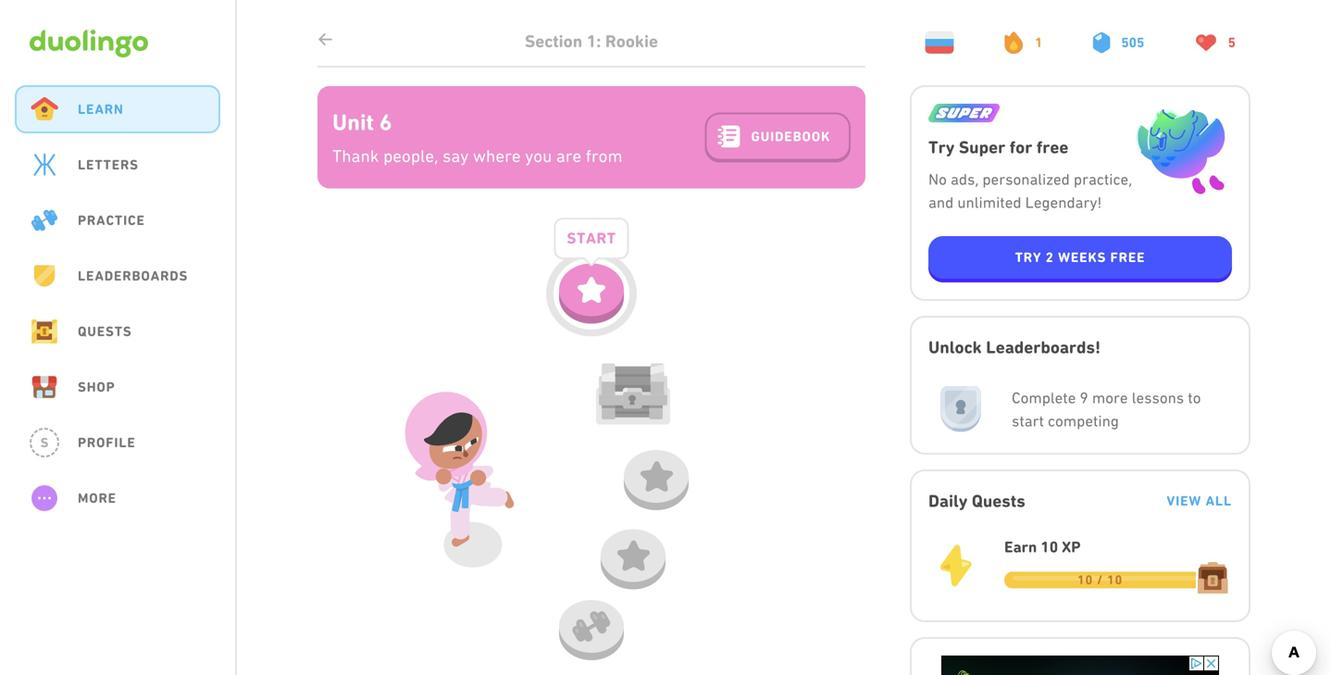 Task type: vqa. For each thing, say whether or not it's contained in the screenshot.
leaderboards
yes



Task type: locate. For each thing, give the bounding box(es) containing it.
say
[[443, 146, 469, 166]]

free right for
[[1037, 137, 1069, 157]]

try up no
[[929, 137, 955, 157]]

earn
[[1005, 538, 1038, 556]]

1 horizontal spatial free
[[1111, 249, 1146, 265]]

shop
[[78, 379, 115, 395]]

unlimited
[[958, 193, 1022, 211]]

0 vertical spatial lesson image
[[637, 461, 676, 492]]

letters link
[[15, 141, 220, 189]]

quests up shop
[[78, 323, 132, 339]]

leaderboards link
[[15, 252, 220, 300]]

5
[[1229, 34, 1237, 50]]

no ads, personalized practice, and unlimited legendary!
[[929, 170, 1133, 211]]

lesson image
[[637, 461, 676, 492], [614, 540, 653, 571]]

try 2 weeks free button
[[929, 236, 1233, 282]]

super
[[959, 137, 1006, 157]]

quests right daily
[[972, 491, 1026, 511]]

people,
[[384, 146, 439, 166]]

progress bar
[[1005, 572, 1197, 588]]

guidebook image
[[718, 125, 740, 148]]

unlock
[[929, 337, 983, 357]]

from
[[586, 146, 623, 166]]

s
[[40, 435, 49, 451]]

5 button
[[1185, 22, 1251, 63]]

start
[[567, 229, 617, 247]]

6
[[380, 109, 392, 136]]

1 vertical spatial lesson image
[[614, 540, 653, 571]]

0 vertical spatial free
[[1037, 137, 1069, 157]]

view
[[1167, 492, 1202, 509]]

unit 6
[[333, 109, 392, 136]]

0 vertical spatial try
[[929, 137, 955, 157]]

1 vertical spatial free
[[1111, 249, 1146, 265]]

you
[[525, 146, 552, 166]]

lessons
[[1133, 389, 1185, 406]]

where
[[473, 146, 521, 166]]

1 horizontal spatial quests
[[972, 491, 1026, 511]]

unit
[[333, 109, 374, 136]]

view all link
[[1167, 492, 1233, 509]]

try inside button
[[1016, 249, 1042, 265]]

practice image
[[572, 611, 611, 643]]

1 horizontal spatial try
[[1016, 249, 1042, 265]]

try left 2
[[1016, 249, 1042, 265]]

quests link
[[15, 308, 220, 356]]

personalized
[[983, 170, 1071, 188]]

learn link
[[15, 85, 220, 133]]

1 vertical spatial try
[[1016, 249, 1042, 265]]

thank people, say where you are from
[[333, 146, 623, 166]]

profile
[[78, 434, 136, 451]]

leaderboards
[[78, 268, 188, 284]]

section 1: rookie
[[525, 31, 659, 52]]

free right 'weeks'
[[1111, 249, 1146, 265]]

0 horizontal spatial free
[[1037, 137, 1069, 157]]

earn 10 xp
[[1005, 538, 1081, 556]]

0 horizontal spatial try
[[929, 137, 955, 157]]

free inside button
[[1111, 249, 1146, 265]]

for
[[1010, 137, 1033, 157]]

try
[[929, 137, 955, 157], [1016, 249, 1042, 265]]

lesson 1 of 5 image
[[572, 274, 611, 306]]

free
[[1037, 137, 1069, 157], [1111, 249, 1146, 265]]

9
[[1081, 389, 1089, 406]]

1 button
[[994, 22, 1058, 63]]

free for try super for free
[[1037, 137, 1069, 157]]

try super for free
[[929, 137, 1069, 157]]

quests
[[78, 323, 132, 339], [972, 491, 1026, 511]]

0 vertical spatial quests
[[78, 323, 132, 339]]

1
[[1036, 34, 1043, 50]]



Task type: describe. For each thing, give the bounding box(es) containing it.
guidebook
[[752, 128, 831, 144]]

and
[[929, 193, 954, 211]]

more button
[[15, 474, 220, 522]]

start
[[1012, 412, 1045, 429]]

daily
[[929, 491, 968, 511]]

no
[[929, 170, 947, 188]]

thank
[[333, 146, 379, 166]]

try for try super for free
[[929, 137, 955, 157]]

try 2 weeks free
[[1016, 249, 1146, 265]]

legendary!
[[1026, 193, 1103, 211]]

daily quests
[[929, 491, 1026, 511]]

to
[[1189, 389, 1202, 406]]

0 horizontal spatial quests
[[78, 323, 132, 339]]

505
[[1122, 34, 1145, 50]]

complete
[[1012, 389, 1077, 406]]

level up unit 5 to legendary image
[[543, 0, 641, 60]]

competing
[[1049, 412, 1120, 429]]

guidebook link
[[705, 112, 851, 163]]

all
[[1206, 492, 1233, 509]]

complete 9 more lessons to start competing
[[1012, 389, 1202, 429]]

letters
[[78, 157, 139, 173]]

start button
[[546, 217, 637, 337]]

shop link
[[15, 363, 220, 411]]

10
[[1041, 538, 1059, 556]]

weeks
[[1059, 249, 1107, 265]]

xp
[[1063, 538, 1081, 556]]

are
[[557, 146, 582, 166]]

2
[[1046, 249, 1055, 265]]

505 button
[[1083, 22, 1160, 63]]

try for try 2 weeks free
[[1016, 249, 1042, 265]]

practice,
[[1074, 170, 1133, 188]]

practice link
[[15, 196, 220, 245]]

more
[[78, 490, 117, 506]]

more
[[1093, 389, 1129, 406]]

view all
[[1167, 492, 1233, 509]]

learn
[[78, 101, 124, 117]]

leaderboards!
[[987, 337, 1101, 357]]

free for try 2 weeks free
[[1111, 249, 1146, 265]]

ads,
[[951, 170, 979, 188]]

1 vertical spatial quests
[[972, 491, 1026, 511]]

unlock leaderboards!
[[929, 337, 1101, 357]]

practice
[[78, 212, 145, 228]]

chest image
[[596, 353, 671, 436]]



